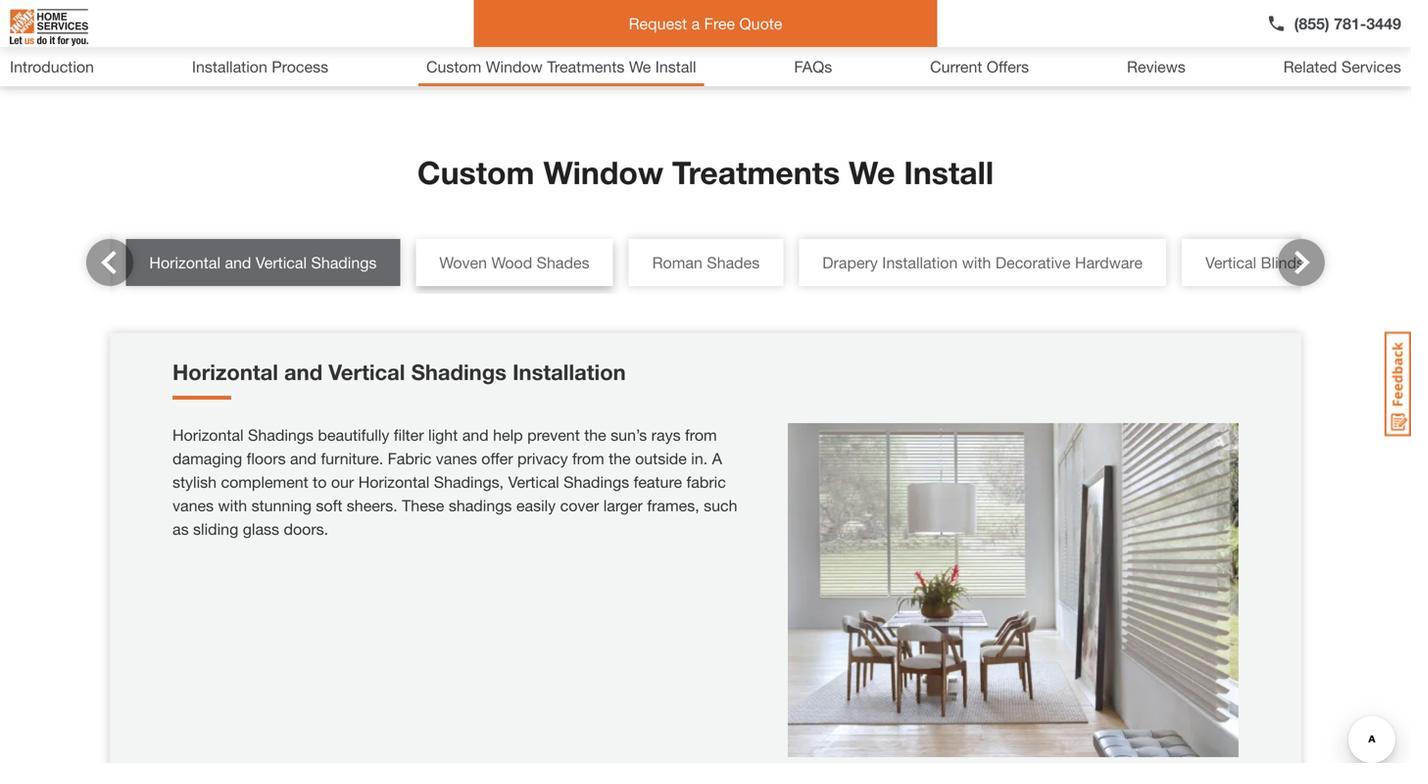 Task type: locate. For each thing, give the bounding box(es) containing it.
shadings
[[311, 253, 377, 272], [411, 359, 507, 385], [248, 426, 314, 444], [564, 473, 629, 492]]

to
[[313, 473, 327, 492]]

0 horizontal spatial treatments
[[547, 57, 625, 76]]

and
[[225, 253, 251, 272], [284, 359, 323, 385], [462, 426, 489, 444], [290, 449, 317, 468]]

1 horizontal spatial installation
[[513, 359, 626, 385]]

we up 'drapery' in the right of the page
[[849, 154, 895, 191]]

0 vertical spatial the
[[584, 426, 606, 444]]

1 vertical spatial treatments
[[672, 154, 840, 191]]

0 horizontal spatial the
[[584, 426, 606, 444]]

0 vertical spatial install
[[655, 57, 696, 76]]

offer
[[482, 449, 513, 468]]

installation
[[192, 57, 267, 76], [882, 253, 958, 272], [513, 359, 626, 385]]

shades inside button
[[537, 253, 590, 272]]

custom window treatments we install
[[426, 57, 696, 76], [417, 154, 994, 191]]

filter
[[394, 426, 424, 444]]

2 vertical spatial installation
[[513, 359, 626, 385]]

1 vertical spatial installation
[[882, 253, 958, 272]]

horizontal and vertical shadings button
[[126, 239, 400, 286]]

with
[[962, 253, 991, 272], [218, 496, 247, 515]]

vertical blinds
[[1206, 253, 1305, 272]]

install down 'request'
[[655, 57, 696, 76]]

0 horizontal spatial we
[[629, 57, 651, 76]]

a
[[692, 14, 700, 33]]

1 horizontal spatial shades
[[707, 253, 760, 272]]

cover
[[560, 496, 599, 515]]

0 horizontal spatial from
[[572, 449, 604, 468]]

current
[[930, 57, 983, 76]]

with inside horizontal shadings beautifully filter light and help prevent the sun's rays from damaging floors and furniture. fabric vanes offer privacy from the outside in. a stylish complement to our horizontal shadings, vertical shadings feature fabric vanes with stunning soft sheers. these shadings easily cover larger frames, such as sliding glass doors.
[[218, 496, 247, 515]]

stunning
[[251, 496, 312, 515]]

installation right 'drapery' in the right of the page
[[882, 253, 958, 272]]

we down 'request'
[[629, 57, 651, 76]]

in.
[[691, 449, 708, 468]]

light
[[428, 426, 458, 444]]

the down 'sun's'
[[609, 449, 631, 468]]

such
[[704, 496, 738, 515]]

vertical blinds button
[[1182, 239, 1328, 286]]

shadings
[[449, 496, 512, 515]]

with left "decorative"
[[962, 253, 991, 272]]

frames,
[[647, 496, 699, 515]]

custom
[[426, 57, 481, 76], [417, 154, 535, 191]]

from up in.
[[685, 426, 717, 444]]

0 horizontal spatial install
[[655, 57, 696, 76]]

the
[[584, 426, 606, 444], [609, 449, 631, 468]]

beautifully
[[318, 426, 389, 444]]

from
[[685, 426, 717, 444], [572, 449, 604, 468]]

install up 'drapery installation with decorative hardware' at the right of the page
[[904, 154, 994, 191]]

services
[[1342, 57, 1402, 76]]

wood
[[491, 253, 532, 272]]

0 vertical spatial installation
[[192, 57, 267, 76]]

treatments
[[547, 57, 625, 76], [672, 154, 840, 191]]

drapery installation with decorative hardware
[[823, 253, 1143, 272]]

0 vertical spatial with
[[962, 253, 991, 272]]

1 vertical spatial the
[[609, 449, 631, 468]]

horizontal and vertical shadings installation
[[172, 359, 626, 385]]

0 horizontal spatial installation
[[192, 57, 267, 76]]

0 vertical spatial vanes
[[436, 449, 477, 468]]

1 shades from the left
[[537, 253, 590, 272]]

horizontal shadings beautifully filter light and help prevent the sun's rays from damaging floors and furniture. fabric vanes offer privacy from the outside in. a stylish complement to our horizontal shadings, vertical shadings feature fabric vanes with stunning soft sheers. these shadings easily cover larger frames, such as sliding glass doors.
[[172, 426, 738, 539]]

1 vertical spatial from
[[572, 449, 604, 468]]

install
[[655, 57, 696, 76], [904, 154, 994, 191]]

shades
[[537, 253, 590, 272], [707, 253, 760, 272]]

2 shades from the left
[[707, 253, 760, 272]]

introduction
[[10, 57, 94, 76]]

blinds
[[1261, 253, 1305, 272]]

0 horizontal spatial vanes
[[172, 496, 214, 515]]

1 horizontal spatial the
[[609, 449, 631, 468]]

shades right roman
[[707, 253, 760, 272]]

request a free quote button
[[474, 0, 938, 47]]

installation inside 'drapery installation with decorative hardware' button
[[882, 253, 958, 272]]

stylish
[[172, 473, 217, 492]]

vanes up shadings,
[[436, 449, 477, 468]]

help
[[493, 426, 523, 444]]

vanes down stylish
[[172, 496, 214, 515]]

window
[[486, 57, 543, 76], [543, 154, 664, 191]]

soft
[[316, 496, 342, 515]]

1 horizontal spatial install
[[904, 154, 994, 191]]

(855) 781-3449
[[1294, 14, 1402, 33]]

0 vertical spatial window
[[486, 57, 543, 76]]

the left 'sun's'
[[584, 426, 606, 444]]

1 horizontal spatial we
[[849, 154, 895, 191]]

vanes
[[436, 449, 477, 468], [172, 496, 214, 515]]

(855) 781-3449 link
[[1267, 12, 1402, 35]]

with up sliding
[[218, 496, 247, 515]]

we
[[629, 57, 651, 76], [849, 154, 895, 191]]

horizontal for horizontal shadings beautifully filter light and help prevent the sun's rays from damaging floors and furniture. fabric vanes offer privacy from the outside in. a stylish complement to our horizontal shadings, vertical shadings feature fabric vanes with stunning soft sheers. these shadings easily cover larger frames, such as sliding glass doors.
[[172, 426, 244, 444]]

1 horizontal spatial with
[[962, 253, 991, 272]]

from down the prevent
[[572, 449, 604, 468]]

0 vertical spatial custom
[[426, 57, 481, 76]]

glass
[[243, 520, 279, 539]]

horizontal inside button
[[149, 253, 221, 272]]

drapery
[[823, 253, 878, 272]]

faqs
[[794, 57, 832, 76]]

shades right the wood
[[537, 253, 590, 272]]

0 horizontal spatial shades
[[537, 253, 590, 272]]

1 vertical spatial vanes
[[172, 496, 214, 515]]

woven wood shades
[[440, 253, 590, 272]]

0 horizontal spatial with
[[218, 496, 247, 515]]

0 vertical spatial treatments
[[547, 57, 625, 76]]

installation left process
[[192, 57, 267, 76]]

1 vertical spatial with
[[218, 496, 247, 515]]

feature
[[634, 473, 682, 492]]

1 horizontal spatial from
[[685, 426, 717, 444]]

installation up the prevent
[[513, 359, 626, 385]]

1 vertical spatial window
[[543, 154, 664, 191]]

roman
[[652, 253, 703, 272]]

1 horizontal spatial vanes
[[436, 449, 477, 468]]

horizontal
[[149, 253, 221, 272], [172, 359, 278, 385], [172, 426, 244, 444], [358, 473, 430, 492]]

(855)
[[1294, 14, 1330, 33]]

our
[[331, 473, 354, 492]]

1 vertical spatial we
[[849, 154, 895, 191]]

fabric
[[388, 449, 432, 468]]

a
[[712, 449, 722, 468]]

as
[[172, 520, 189, 539]]

1 vertical spatial install
[[904, 154, 994, 191]]

0 horizontal spatial window
[[486, 57, 543, 76]]

horizontal and vertical shadings
[[149, 253, 377, 272]]

woven wood shades button
[[416, 239, 613, 286]]

sheers.
[[347, 496, 398, 515]]

roman shades button
[[629, 239, 783, 286]]

feedback link image
[[1385, 331, 1411, 437]]

vertical
[[256, 253, 307, 272], [1206, 253, 1257, 272], [329, 359, 405, 385], [508, 473, 559, 492]]

sun's
[[611, 426, 647, 444]]

2 horizontal spatial installation
[[882, 253, 958, 272]]

1 horizontal spatial treatments
[[672, 154, 840, 191]]



Task type: vqa. For each thing, say whether or not it's contained in the screenshot.
the benefits
no



Task type: describe. For each thing, give the bounding box(es) containing it.
and inside button
[[225, 253, 251, 272]]

roman shades
[[652, 253, 760, 272]]

free
[[704, 14, 735, 33]]

current offers
[[930, 57, 1029, 76]]

offers
[[987, 57, 1029, 76]]

related services
[[1284, 57, 1402, 76]]

horizontal shades image
[[788, 423, 1239, 758]]

0 vertical spatial custom window treatments we install
[[426, 57, 696, 76]]

quote
[[739, 14, 783, 33]]

fabric
[[687, 473, 726, 492]]

1 vertical spatial custom
[[417, 154, 535, 191]]

easily
[[516, 496, 556, 515]]

1 vertical spatial custom window treatments we install
[[417, 154, 994, 191]]

related
[[1284, 57, 1337, 76]]

0 vertical spatial from
[[685, 426, 717, 444]]

floors
[[247, 449, 286, 468]]

outside
[[635, 449, 687, 468]]

781-
[[1334, 14, 1367, 33]]

drapery installation with decorative hardware button
[[799, 239, 1166, 286]]

woven
[[440, 253, 487, 272]]

prevent
[[527, 426, 580, 444]]

horizontal for horizontal and vertical shadings
[[149, 253, 221, 272]]

installation process
[[192, 57, 328, 76]]

shadings inside horizontal and vertical shadings button
[[311, 253, 377, 272]]

rays
[[651, 426, 681, 444]]

complement
[[221, 473, 308, 492]]

shades inside button
[[707, 253, 760, 272]]

decorative
[[996, 253, 1071, 272]]

reviews
[[1127, 57, 1186, 76]]

vertical inside horizontal shadings beautifully filter light and help prevent the sun's rays from damaging floors and furniture. fabric vanes offer privacy from the outside in. a stylish complement to our horizontal shadings, vertical shadings feature fabric vanes with stunning soft sheers. these shadings easily cover larger frames, such as sliding glass doors.
[[508, 473, 559, 492]]

these
[[402, 496, 444, 515]]

do it for you logo image
[[10, 1, 88, 54]]

3449
[[1367, 14, 1402, 33]]

furniture.
[[321, 449, 383, 468]]

request
[[629, 14, 687, 33]]

larger
[[604, 496, 643, 515]]

shadings,
[[434, 473, 504, 492]]

horizontal for horizontal and vertical shadings installation
[[172, 359, 278, 385]]

sliding
[[193, 520, 238, 539]]

process
[[272, 57, 328, 76]]

1 horizontal spatial window
[[543, 154, 664, 191]]

with inside button
[[962, 253, 991, 272]]

privacy
[[518, 449, 568, 468]]

doors.
[[284, 520, 328, 539]]

damaging
[[172, 449, 242, 468]]

request a free quote
[[629, 14, 783, 33]]

hardware
[[1075, 253, 1143, 272]]

0 vertical spatial we
[[629, 57, 651, 76]]



